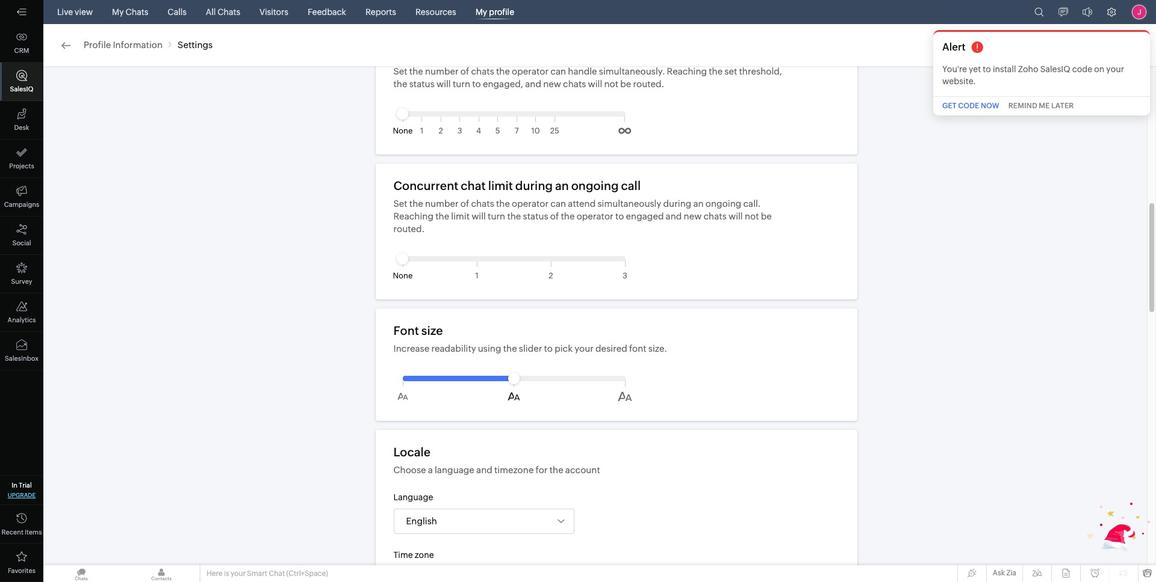 Task type: vqa. For each thing, say whether or not it's contained in the screenshot.
In
yes



Task type: describe. For each thing, give the bounding box(es) containing it.
trial
[[19, 482, 32, 490]]

crm
[[14, 47, 29, 54]]

my profile link
[[471, 0, 519, 24]]

chats for all chats
[[218, 7, 240, 17]]

contacts image
[[123, 566, 199, 583]]

crm link
[[0, 24, 43, 63]]

all chats
[[206, 7, 240, 17]]

desk link
[[0, 101, 43, 140]]

live view link
[[52, 0, 98, 24]]

toggle chat sounds image
[[1083, 7, 1092, 17]]

my profile
[[475, 7, 514, 17]]

in
[[12, 482, 17, 490]]

view
[[75, 7, 93, 17]]

message board image
[[1059, 7, 1068, 17]]

live
[[57, 7, 73, 17]]

my chats
[[112, 7, 148, 17]]

salesiq link
[[0, 63, 43, 101]]

ask
[[993, 570, 1005, 578]]

survey link
[[0, 255, 43, 294]]

my chats link
[[107, 0, 153, 24]]

survey
[[11, 278, 32, 285]]

your
[[231, 570, 246, 579]]

configure settings image
[[1107, 7, 1116, 17]]

projects
[[9, 163, 34, 170]]

smart
[[247, 570, 267, 579]]

(ctrl+space)
[[286, 570, 328, 579]]

in trial upgrade
[[8, 482, 36, 499]]

items
[[25, 529, 42, 537]]

calls
[[168, 7, 187, 17]]

chats image
[[43, 566, 119, 583]]

reports
[[365, 7, 396, 17]]

upgrade
[[8, 493, 36, 499]]

analytics
[[8, 317, 36, 324]]

social
[[12, 240, 31, 247]]

my for my chats
[[112, 7, 124, 17]]



Task type: locate. For each thing, give the bounding box(es) containing it.
salesinbox link
[[0, 332, 43, 371]]

0 horizontal spatial my
[[112, 7, 124, 17]]

resources link
[[411, 0, 461, 24]]

my for my profile
[[475, 7, 487, 17]]

search image
[[1034, 7, 1044, 17]]

chats for my chats
[[126, 7, 148, 17]]

here
[[207, 570, 222, 579]]

profile
[[489, 7, 514, 17]]

is
[[224, 570, 229, 579]]

all
[[206, 7, 216, 17]]

here is your smart chat (ctrl+space)
[[207, 570, 328, 579]]

salesiq
[[10, 86, 33, 93]]

live view
[[57, 7, 93, 17]]

recent items
[[2, 529, 42, 537]]

reports link
[[361, 0, 401, 24]]

recent
[[2, 529, 23, 537]]

feedback
[[308, 7, 346, 17]]

visitors
[[260, 7, 288, 17]]

resources
[[415, 7, 456, 17]]

2 my from the left
[[475, 7, 487, 17]]

chats
[[126, 7, 148, 17], [218, 7, 240, 17]]

1 my from the left
[[112, 7, 124, 17]]

my left profile
[[475, 7, 487, 17]]

analytics link
[[0, 294, 43, 332]]

salesinbox
[[5, 355, 38, 362]]

chats left calls link
[[126, 7, 148, 17]]

1 horizontal spatial chats
[[218, 7, 240, 17]]

calls link
[[163, 0, 191, 24]]

favorites
[[8, 568, 35, 575]]

0 horizontal spatial chats
[[126, 7, 148, 17]]

my inside my profile link
[[475, 7, 487, 17]]

all chats link
[[201, 0, 245, 24]]

visitors link
[[255, 0, 293, 24]]

projects link
[[0, 140, 43, 178]]

my right view
[[112, 7, 124, 17]]

chat
[[269, 570, 285, 579]]

campaigns link
[[0, 178, 43, 217]]

my
[[112, 7, 124, 17], [475, 7, 487, 17]]

chats right all
[[218, 7, 240, 17]]

campaigns
[[4, 201, 39, 208]]

feedback link
[[303, 0, 351, 24]]

desk
[[14, 124, 29, 131]]

2 chats from the left
[[218, 7, 240, 17]]

zia
[[1006, 570, 1016, 578]]

ask zia
[[993, 570, 1016, 578]]

1 chats from the left
[[126, 7, 148, 17]]

1 horizontal spatial my
[[475, 7, 487, 17]]

social link
[[0, 217, 43, 255]]



